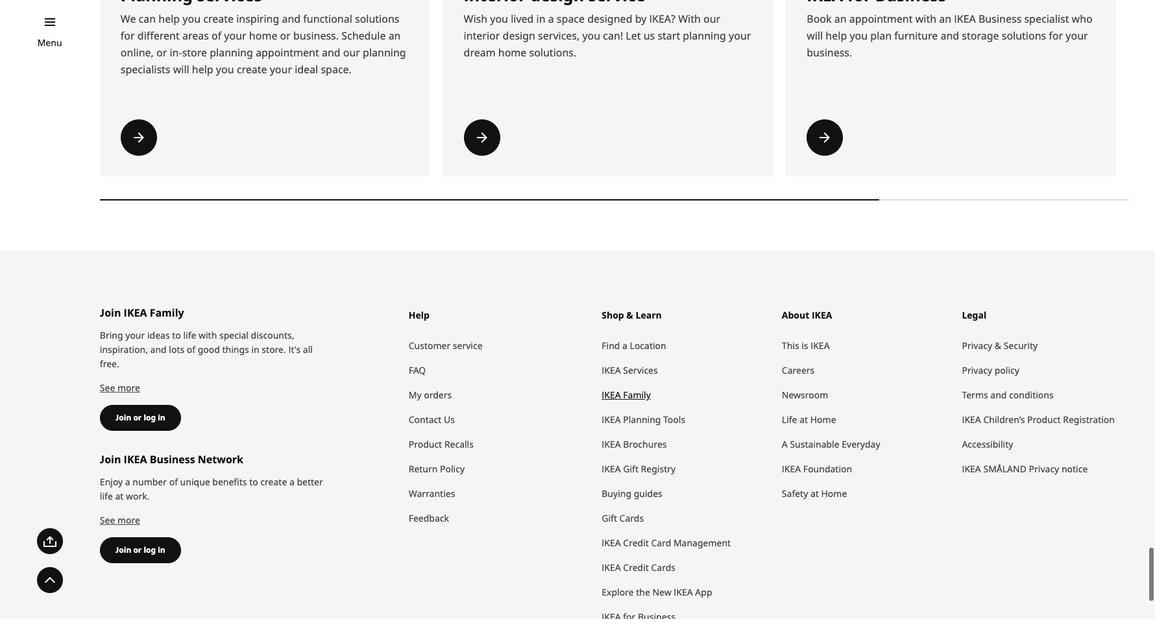Task type: locate. For each thing, give the bounding box(es) containing it.
this
[[782, 340, 800, 352]]

card
[[652, 537, 672, 549]]

ikea family link
[[602, 383, 769, 408]]

business. down the 'book'
[[807, 46, 853, 60]]

family up ideas
[[150, 306, 184, 320]]

wish
[[464, 12, 488, 26]]

log for family
[[144, 413, 156, 424]]

1 vertical spatial more
[[117, 514, 140, 527]]

planning right store
[[210, 46, 253, 60]]

to inside enjoy a number of unique benefits to create a better life at work.
[[249, 476, 258, 489]]

0 horizontal spatial business.
[[293, 29, 339, 43]]

this is ikea
[[782, 340, 830, 352]]

0 horizontal spatial product
[[409, 439, 442, 451]]

contact us link
[[409, 408, 589, 433]]

0 horizontal spatial our
[[343, 46, 360, 60]]

buying guides link
[[602, 482, 769, 507]]

0 vertical spatial help
[[159, 12, 180, 26]]

0 horizontal spatial business
[[150, 453, 195, 467]]

join or log in for business
[[115, 545, 165, 556]]

0 vertical spatial business
[[979, 12, 1022, 26]]

home inside wish you lived in a space designed by ikea? with our interior design services, you can! let us start planning your dream home solutions.
[[499, 46, 527, 60]]

life down enjoy
[[100, 490, 113, 503]]

cards up new
[[652, 562, 676, 574]]

your inside wish you lived in a space designed by ikea? with our interior design services, you can! let us start planning your dream home solutions.
[[729, 29, 752, 43]]

join down free.
[[115, 413, 131, 424]]

planning
[[683, 29, 727, 43], [210, 46, 253, 60], [363, 46, 406, 60]]

2 vertical spatial privacy
[[1030, 463, 1060, 476]]

0 horizontal spatial planning
[[210, 46, 253, 60]]

you inside book an appointment with an ikea business specialist who will help you plan furniture and storage solutions for your business.
[[850, 29, 868, 43]]

log up 'join ikea business network'
[[144, 413, 156, 424]]

will
[[807, 29, 823, 43], [173, 63, 189, 77]]

will down the in-
[[173, 63, 189, 77]]

help down the 'book'
[[826, 29, 848, 43]]

1 horizontal spatial appointment
[[850, 12, 913, 26]]

1 horizontal spatial family
[[624, 389, 651, 402]]

join or log in button up 'join ikea business network'
[[100, 405, 181, 431]]

1 horizontal spatial business.
[[807, 46, 853, 60]]

0 horizontal spatial appointment
[[256, 46, 319, 60]]

services
[[624, 365, 658, 377]]

0 horizontal spatial solutions
[[355, 12, 400, 26]]

2 vertical spatial create
[[261, 476, 287, 489]]

is
[[802, 340, 809, 352]]

appointment up plan
[[850, 12, 913, 26]]

ikea left brochures
[[602, 439, 621, 451]]

0 vertical spatial our
[[704, 12, 721, 26]]

0 vertical spatial with
[[916, 12, 937, 26]]

appointment
[[850, 12, 913, 26], [256, 46, 319, 60]]

at down enjoy
[[115, 490, 124, 503]]

ikea credit cards
[[602, 562, 676, 574]]

2 horizontal spatial planning
[[683, 29, 727, 43]]

at right life
[[800, 414, 808, 426]]

see more down free.
[[100, 382, 140, 394]]

ikea
[[955, 12, 976, 26], [124, 306, 147, 320], [811, 340, 830, 352], [602, 365, 621, 377], [602, 389, 621, 402], [602, 414, 621, 426], [963, 414, 982, 426], [602, 439, 621, 451], [124, 453, 147, 467], [602, 463, 621, 476], [782, 463, 801, 476], [963, 463, 982, 476], [602, 537, 621, 549], [602, 562, 621, 574], [674, 586, 693, 599]]

ikea up storage
[[955, 12, 976, 26]]

log for business
[[144, 545, 156, 556]]

feedback
[[409, 512, 449, 525]]

2 horizontal spatial at
[[811, 488, 819, 500]]

life inside enjoy a number of unique benefits to create a better life at work.
[[100, 490, 113, 503]]

1 vertical spatial our
[[343, 46, 360, 60]]

0 vertical spatial gift
[[624, 463, 639, 476]]

by
[[635, 12, 647, 26]]

0 vertical spatial of
[[212, 29, 222, 43]]

0 vertical spatial see
[[100, 382, 115, 394]]

and down ideas
[[150, 344, 167, 356]]

0 vertical spatial to
[[172, 329, 181, 342]]

policy
[[440, 463, 465, 476]]

0 vertical spatial more
[[117, 382, 140, 394]]

family
[[150, 306, 184, 320], [624, 389, 651, 402]]

to right benefits
[[249, 476, 258, 489]]

unique
[[180, 476, 210, 489]]

scrollbar
[[100, 192, 1130, 208]]

and right terms
[[991, 389, 1007, 402]]

1 horizontal spatial with
[[916, 12, 937, 26]]

life up lots
[[183, 329, 196, 342]]

1 horizontal spatial business
[[979, 12, 1022, 26]]

2 vertical spatial help
[[192, 63, 213, 77]]

menu button
[[37, 36, 62, 50]]

2 horizontal spatial help
[[826, 29, 848, 43]]

join down work.
[[115, 545, 131, 556]]

wish you lived in a space designed by ikea? with our interior design services, you can! let us start planning your dream home solutions.
[[464, 12, 752, 60]]

1 vertical spatial join or log in
[[115, 545, 165, 556]]

0 horizontal spatial to
[[172, 329, 181, 342]]

0 vertical spatial life
[[183, 329, 196, 342]]

to up lots
[[172, 329, 181, 342]]

1 vertical spatial product
[[409, 439, 442, 451]]

appointment inside book an appointment with an ikea business specialist who will help you plan furniture and storage solutions for your business.
[[850, 12, 913, 26]]

help up different
[[159, 12, 180, 26]]

ikea children's product registration link
[[963, 408, 1130, 433]]

ikea down terms
[[963, 414, 982, 426]]

explore the new ikea app link
[[602, 581, 769, 605]]

privacy up terms
[[963, 365, 993, 377]]

appointment inside "we can help you create inspiring and functional solutions for different areas of your home or business.  schedule an online, or in-store planning appointment and our planning specialists will help you create your ideal space."
[[256, 46, 319, 60]]

product down terms and conditions "link"
[[1028, 414, 1061, 426]]

our inside wish you lived in a space designed by ikea? with our interior design services, you can! let us start planning your dream home solutions.
[[704, 12, 721, 26]]

1 vertical spatial help
[[826, 29, 848, 43]]

book an appointment with an ikea business specialist who will help you plan furniture and storage solutions for your business. link
[[786, 0, 1117, 177]]

log
[[144, 413, 156, 424], [144, 545, 156, 556]]

new
[[653, 586, 672, 599]]

join up enjoy
[[100, 453, 121, 467]]

1 vertical spatial gift
[[602, 512, 617, 525]]

1 horizontal spatial life
[[183, 329, 196, 342]]

1 see more from the top
[[100, 382, 140, 394]]

plan
[[871, 29, 892, 43]]

see more down work.
[[100, 514, 140, 527]]

your inside book an appointment with an ikea business specialist who will help you plan furniture and storage solutions for your business.
[[1066, 29, 1089, 43]]

planning down the schedule
[[363, 46, 406, 60]]

1 vertical spatial to
[[249, 476, 258, 489]]

book
[[807, 12, 832, 26]]

at inside the life at home link
[[800, 414, 808, 426]]

business up 'number'
[[150, 453, 195, 467]]

help inside book an appointment with an ikea business specialist who will help you plan furniture and storage solutions for your business.
[[826, 29, 848, 43]]

newsroom link
[[782, 383, 950, 408]]

store.
[[262, 344, 286, 356]]

0 horizontal spatial with
[[199, 329, 217, 342]]

with up "good"
[[199, 329, 217, 342]]

see down free.
[[100, 382, 115, 394]]

privacy for privacy policy
[[963, 365, 993, 377]]

gift down "buying"
[[602, 512, 617, 525]]

see more
[[100, 382, 140, 394], [100, 514, 140, 527]]

0 horizontal spatial gift
[[602, 512, 617, 525]]

1 join or log in from the top
[[115, 413, 165, 424]]

a up services,
[[548, 12, 554, 26]]

gift cards link
[[602, 507, 769, 531]]

0 vertical spatial see more link
[[100, 382, 140, 394]]

ikea left app
[[674, 586, 693, 599]]

create left better
[[261, 476, 287, 489]]

gift up buying guides
[[624, 463, 639, 476]]

1 horizontal spatial cards
[[652, 562, 676, 574]]

business. down the "functional"
[[293, 29, 339, 43]]

0 vertical spatial product
[[1028, 414, 1061, 426]]

0 vertical spatial join or log in button
[[100, 405, 181, 431]]

more down work.
[[117, 514, 140, 527]]

credit inside ikea credit cards link
[[624, 562, 649, 574]]

service
[[453, 340, 483, 352]]

accessibility
[[963, 439, 1014, 451]]

and inside book an appointment with an ikea business specialist who will help you plan furniture and storage solutions for your business.
[[941, 29, 960, 43]]

ikea credit cards link
[[602, 556, 769, 581]]

create down inspiring
[[237, 63, 267, 77]]

can
[[139, 12, 156, 26]]

foundation
[[804, 463, 853, 476]]

1 horizontal spatial for
[[1050, 29, 1064, 43]]

see more link down work.
[[100, 514, 140, 527]]

this is ikea link
[[782, 334, 950, 359]]

join or log in button for family
[[100, 405, 181, 431]]

solutions down specialist
[[1002, 29, 1047, 43]]

with inside book an appointment with an ikea business specialist who will help you plan furniture and storage solutions for your business.
[[916, 12, 937, 26]]

brochures
[[624, 439, 667, 451]]

customer service link
[[409, 334, 589, 359]]

life at home link
[[782, 408, 950, 433]]

with inside bring your ideas to life with special discounts, inspiration, and lots of good things in store. it's all free.
[[199, 329, 217, 342]]

product
[[1028, 414, 1061, 426], [409, 439, 442, 451]]

1 see from the top
[[100, 382, 115, 394]]

help down store
[[192, 63, 213, 77]]

with up furniture
[[916, 12, 937, 26]]

ikea down ikea family
[[602, 414, 621, 426]]

product down the contact
[[409, 439, 442, 451]]

0 vertical spatial cards
[[620, 512, 644, 525]]

1 vertical spatial see more link
[[100, 514, 140, 527]]

home down design
[[499, 46, 527, 60]]

for down specialist
[[1050, 29, 1064, 43]]

find a location
[[602, 340, 667, 352]]

1 see more link from the top
[[100, 382, 140, 394]]

1 vertical spatial appointment
[[256, 46, 319, 60]]

to inside bring your ideas to life with special discounts, inspiration, and lots of good things in store. it's all free.
[[172, 329, 181, 342]]

home
[[811, 414, 837, 426], [822, 488, 848, 500]]

list containing we can help you create inspiring and functional solutions for different areas of your home or business.  schedule an online, or in-store planning appointment and our planning specialists will help you create your ideal space.
[[100, 0, 1130, 209]]

2 vertical spatial of
[[169, 476, 178, 489]]

start
[[658, 29, 681, 43]]

in-
[[170, 46, 182, 60]]

0 horizontal spatial family
[[150, 306, 184, 320]]

1 vertical spatial join or log in button
[[100, 538, 181, 564]]

0 vertical spatial see more
[[100, 382, 140, 394]]

find
[[602, 340, 620, 352]]

1 vertical spatial see
[[100, 514, 115, 527]]

see
[[100, 382, 115, 394], [100, 514, 115, 527]]

see more link for join ikea business network
[[100, 514, 140, 527]]

0 vertical spatial home
[[811, 414, 837, 426]]

1 vertical spatial life
[[100, 490, 113, 503]]

more down free.
[[117, 382, 140, 394]]

1 vertical spatial solutions
[[1002, 29, 1047, 43]]

log down work.
[[144, 545, 156, 556]]

solutions up the schedule
[[355, 12, 400, 26]]

ikea up 'number'
[[124, 453, 147, 467]]

0 horizontal spatial life
[[100, 490, 113, 503]]

ikea småland privacy notice link
[[963, 457, 1130, 482]]

life
[[782, 414, 798, 426]]

1 credit from the top
[[624, 537, 649, 549]]

our
[[704, 12, 721, 26], [343, 46, 360, 60]]

join or log in down work.
[[115, 545, 165, 556]]

at for safety
[[811, 488, 819, 500]]

faq link
[[409, 359, 589, 383]]

our right with
[[704, 12, 721, 26]]

2 see more link from the top
[[100, 514, 140, 527]]

for inside "we can help you create inspiring and functional solutions for different areas of your home or business.  schedule an online, or in-store planning appointment and our planning specialists will help you create your ideal space."
[[121, 29, 135, 43]]

2 join or log in button from the top
[[100, 538, 181, 564]]

0 vertical spatial log
[[144, 413, 156, 424]]

business up storage
[[979, 12, 1022, 26]]

cards down buying guides
[[620, 512, 644, 525]]

1 join or log in button from the top
[[100, 405, 181, 431]]

credit up ikea credit cards
[[624, 537, 649, 549]]

business
[[979, 12, 1022, 26], [150, 453, 195, 467]]

ikea up safety
[[782, 463, 801, 476]]

1 vertical spatial see more
[[100, 514, 140, 527]]

planning down with
[[683, 29, 727, 43]]

0 vertical spatial solutions
[[355, 12, 400, 26]]

solutions inside book an appointment with an ikea business specialist who will help you plan furniture and storage solutions for your business.
[[1002, 29, 1047, 43]]

1 horizontal spatial our
[[704, 12, 721, 26]]

inspiring
[[236, 12, 279, 26]]

life inside bring your ideas to life with special discounts, inspiration, and lots of good things in store. it's all free.
[[183, 329, 196, 342]]

2 credit from the top
[[624, 562, 649, 574]]

0 vertical spatial family
[[150, 306, 184, 320]]

1 vertical spatial cards
[[652, 562, 676, 574]]

can!
[[603, 29, 623, 43]]

2 join or log in from the top
[[115, 545, 165, 556]]

2 see from the top
[[100, 514, 115, 527]]

my
[[409, 389, 422, 402]]

0 horizontal spatial will
[[173, 63, 189, 77]]

management
[[674, 537, 731, 549]]

0 vertical spatial join or log in
[[115, 413, 165, 424]]

privacy policy
[[963, 365, 1020, 377]]

will inside book an appointment with an ikea business specialist who will help you plan furniture and storage solutions for your business.
[[807, 29, 823, 43]]

store
[[182, 46, 207, 60]]

1 horizontal spatial to
[[249, 476, 258, 489]]

1 horizontal spatial will
[[807, 29, 823, 43]]

it's
[[289, 344, 301, 356]]

warranties link
[[409, 482, 589, 507]]

1 horizontal spatial solutions
[[1002, 29, 1047, 43]]

at inside safety at home link
[[811, 488, 819, 500]]

good
[[198, 344, 220, 356]]

will down the 'book'
[[807, 29, 823, 43]]

0 horizontal spatial home
[[249, 29, 278, 43]]

explore
[[602, 586, 634, 599]]

of left unique
[[169, 476, 178, 489]]

planning
[[624, 414, 661, 426]]

1 vertical spatial will
[[173, 63, 189, 77]]

family down services
[[624, 389, 651, 402]]

home inside "we can help you create inspiring and functional solutions for different areas of your home or business.  schedule an online, or in-store planning appointment and our planning specialists will help you create your ideal space."
[[249, 29, 278, 43]]

your inside bring your ideas to life with special discounts, inspiration, and lots of good things in store. it's all free.
[[125, 329, 145, 342]]

explore the new ikea app
[[602, 586, 713, 599]]

for down we
[[121, 29, 135, 43]]

contact us
[[409, 414, 455, 426]]

2 more from the top
[[117, 514, 140, 527]]

1 horizontal spatial at
[[800, 414, 808, 426]]

0 vertical spatial privacy
[[963, 340, 993, 352]]

ikea gift registry
[[602, 463, 676, 476]]

ikea planning tools link
[[602, 408, 769, 433]]

credit inside ikea credit card management link
[[624, 537, 649, 549]]

0 vertical spatial credit
[[624, 537, 649, 549]]

0 horizontal spatial at
[[115, 490, 124, 503]]

0 horizontal spatial an
[[389, 29, 401, 43]]

at inside enjoy a number of unique benefits to create a better life at work.
[[115, 490, 124, 503]]

2 horizontal spatial of
[[212, 29, 222, 43]]

2 log from the top
[[144, 545, 156, 556]]

an inside "we can help you create inspiring and functional solutions for different areas of your home or business.  schedule an online, or in-store planning appointment and our planning specialists will help you create your ideal space."
[[389, 29, 401, 43]]

ikea down gift cards
[[602, 537, 621, 549]]

1 vertical spatial home
[[822, 488, 848, 500]]

of inside enjoy a number of unique benefits to create a better life at work.
[[169, 476, 178, 489]]

home down inspiring
[[249, 29, 278, 43]]

with
[[916, 12, 937, 26], [199, 329, 217, 342]]

of inside "we can help you create inspiring and functional solutions for different areas of your home or business.  schedule an online, or in-store planning appointment and our planning specialists will help you create your ideal space."
[[212, 29, 222, 43]]

1 vertical spatial business
[[150, 453, 195, 467]]

1 vertical spatial home
[[499, 46, 527, 60]]

discounts,
[[251, 329, 294, 342]]

at for life
[[800, 414, 808, 426]]

solutions
[[355, 12, 400, 26], [1002, 29, 1047, 43]]

of right areas
[[212, 29, 222, 43]]

ikea down 'accessibility'
[[963, 463, 982, 476]]

1 horizontal spatial home
[[499, 46, 527, 60]]

join or log in button down work.
[[100, 538, 181, 564]]

0 vertical spatial will
[[807, 29, 823, 43]]

everyday
[[842, 439, 881, 451]]

0 vertical spatial home
[[249, 29, 278, 43]]

buying
[[602, 488, 632, 500]]

1 vertical spatial log
[[144, 545, 156, 556]]

join or log in up 'join ikea business network'
[[115, 413, 165, 424]]

1 log from the top
[[144, 413, 156, 424]]

1 vertical spatial business.
[[807, 46, 853, 60]]

2 see more from the top
[[100, 514, 140, 527]]

see for join ikea business network
[[100, 514, 115, 527]]

0 vertical spatial appointment
[[850, 12, 913, 26]]

credit for cards
[[624, 562, 649, 574]]

of right lots
[[187, 344, 196, 356]]

2 horizontal spatial an
[[940, 12, 952, 26]]

create up areas
[[203, 12, 234, 26]]

credit up the
[[624, 562, 649, 574]]

our inside "we can help you create inspiring and functional solutions for different areas of your home or business.  schedule an online, or in-store planning appointment and our planning specialists will help you create your ideal space."
[[343, 46, 360, 60]]

ikea down find
[[602, 365, 621, 377]]

0 vertical spatial business.
[[293, 29, 339, 43]]

privacy down 'accessibility' link
[[1030, 463, 1060, 476]]

a inside wish you lived in a space designed by ikea? with our interior design services, you can! let us start planning your dream home solutions.
[[548, 12, 554, 26]]

list
[[100, 0, 1130, 209]]

1 horizontal spatial gift
[[624, 463, 639, 476]]

1 vertical spatial credit
[[624, 562, 649, 574]]

us
[[444, 414, 455, 426]]

1 vertical spatial of
[[187, 344, 196, 356]]

at
[[800, 414, 808, 426], [811, 488, 819, 500], [115, 490, 124, 503]]

2 for from the left
[[1050, 29, 1064, 43]]

ikea planning tools
[[602, 414, 686, 426]]

and left storage
[[941, 29, 960, 43]]

home down foundation
[[822, 488, 848, 500]]

our down the schedule
[[343, 46, 360, 60]]

business inside book an appointment with an ikea business specialist who will help you plan furniture and storage solutions for your business.
[[979, 12, 1022, 26]]

1 more from the top
[[117, 382, 140, 394]]

1 horizontal spatial planning
[[363, 46, 406, 60]]

appointment up ideal
[[256, 46, 319, 60]]

and right inspiring
[[282, 12, 301, 26]]

privacy left &
[[963, 340, 993, 352]]

see down enjoy
[[100, 514, 115, 527]]

see more link down free.
[[100, 382, 140, 394]]

of inside bring your ideas to life with special discounts, inspiration, and lots of good things in store. it's all free.
[[187, 344, 196, 356]]

home for life at home
[[811, 414, 837, 426]]

book an appointment with an ikea business specialist who will help you plan furniture and storage solutions for your business.
[[807, 12, 1093, 60]]

business. inside "we can help you create inspiring and functional solutions for different areas of your home or business.  schedule an online, or in-store planning appointment and our planning specialists will help you create your ideal space."
[[293, 29, 339, 43]]

at right safety
[[811, 488, 819, 500]]

home up a sustainable everyday
[[811, 414, 837, 426]]

1 for from the left
[[121, 29, 135, 43]]

1 vertical spatial with
[[199, 329, 217, 342]]

1 horizontal spatial help
[[192, 63, 213, 77]]

1 vertical spatial family
[[624, 389, 651, 402]]

0 horizontal spatial of
[[169, 476, 178, 489]]



Task type: describe. For each thing, give the bounding box(es) containing it.
ikea inside book an appointment with an ikea business specialist who will help you plan furniture and storage solutions for your business.
[[955, 12, 976, 26]]

gift inside ikea gift registry link
[[624, 463, 639, 476]]

safety at home link
[[782, 482, 950, 507]]

a
[[782, 439, 788, 451]]

will inside "we can help you create inspiring and functional solutions for different areas of your home or business.  schedule an online, or in-store planning appointment and our planning specialists will help you create your ideal space."
[[173, 63, 189, 77]]

safety
[[782, 488, 809, 500]]

more for family
[[117, 382, 140, 394]]

planning inside wish you lived in a space designed by ikea? with our interior design services, you can! let us start planning your dream home solutions.
[[683, 29, 727, 43]]

we
[[121, 12, 136, 26]]

ikea up inspiration,
[[124, 306, 147, 320]]

1 horizontal spatial product
[[1028, 414, 1061, 426]]

return
[[409, 463, 438, 476]]

1 horizontal spatial an
[[835, 12, 847, 26]]

tools
[[664, 414, 686, 426]]

ideas
[[147, 329, 170, 342]]

terms and conditions
[[963, 389, 1054, 402]]

product recalls link
[[409, 433, 589, 457]]

solutions inside "we can help you create inspiring and functional solutions for different areas of your home or business.  schedule an online, or in-store planning appointment and our planning specialists will help you create your ideal space."
[[355, 12, 400, 26]]

ikea down ikea services
[[602, 389, 621, 402]]

business. inside book an appointment with an ikea business specialist who will help you plan furniture and storage solutions for your business.
[[807, 46, 853, 60]]

1 vertical spatial create
[[237, 63, 267, 77]]

ikea right is
[[811, 340, 830, 352]]

privacy & security
[[963, 340, 1038, 352]]

benefits
[[213, 476, 247, 489]]

ikea foundation link
[[782, 457, 950, 482]]

more for business
[[117, 514, 140, 527]]

a sustainable everyday link
[[782, 433, 950, 457]]

see more for join ikea business network
[[100, 514, 140, 527]]

ikea inside 'link'
[[602, 439, 621, 451]]

privacy & security link
[[963, 334, 1130, 359]]

let
[[626, 29, 641, 43]]

ikea foundation
[[782, 463, 853, 476]]

feedback link
[[409, 507, 589, 531]]

customer service
[[409, 340, 483, 352]]

home for safety at home
[[822, 488, 848, 500]]

in inside bring your ideas to life with special discounts, inspiration, and lots of good things in store. it's all free.
[[252, 344, 260, 356]]

specialists
[[121, 63, 170, 77]]

join ikea business network
[[100, 453, 243, 467]]

see more link for join ikea family
[[100, 382, 140, 394]]

for inside book an appointment with an ikea business specialist who will help you plan furniture and storage solutions for your business.
[[1050, 29, 1064, 43]]

0 vertical spatial create
[[203, 12, 234, 26]]

gift inside gift cards link
[[602, 512, 617, 525]]

ikea up explore at the bottom right
[[602, 562, 621, 574]]

special
[[219, 329, 249, 342]]

menu
[[37, 36, 62, 49]]

number
[[133, 476, 167, 489]]

buying guides
[[602, 488, 663, 500]]

different
[[138, 29, 180, 43]]

ikea family
[[602, 389, 651, 402]]

my orders link
[[409, 383, 589, 408]]

in inside wish you lived in a space designed by ikea? with our interior design services, you can! let us start planning your dream home solutions.
[[537, 12, 546, 26]]

a left better
[[290, 476, 295, 489]]

join or log in button for business
[[100, 538, 181, 564]]

with
[[679, 12, 701, 26]]

privacy for privacy & security
[[963, 340, 993, 352]]

return policy link
[[409, 457, 589, 482]]

dream
[[464, 46, 496, 60]]

location
[[630, 340, 667, 352]]

better
[[297, 476, 323, 489]]

&
[[995, 340, 1002, 352]]

children's
[[984, 414, 1026, 426]]

ikea brochures link
[[602, 433, 769, 457]]

ideal
[[295, 63, 318, 77]]

ikea up "buying"
[[602, 463, 621, 476]]

ikea?
[[650, 12, 676, 26]]

the
[[636, 586, 650, 599]]

ikea gift registry link
[[602, 457, 769, 482]]

a right enjoy
[[125, 476, 130, 489]]

0 horizontal spatial help
[[159, 12, 180, 26]]

design
[[503, 29, 536, 43]]

ikea services
[[602, 365, 658, 377]]

enjoy a number of unique benefits to create a better life at work.
[[100, 476, 323, 503]]

product recalls
[[409, 439, 474, 451]]

see for join ikea family
[[100, 382, 115, 394]]

guides
[[634, 488, 663, 500]]

policy
[[995, 365, 1020, 377]]

småland
[[984, 463, 1027, 476]]

0 horizontal spatial cards
[[620, 512, 644, 525]]

and inside bring your ideas to life with special discounts, inspiration, and lots of good things in store. it's all free.
[[150, 344, 167, 356]]

see more for join ikea family
[[100, 382, 140, 394]]

notice
[[1062, 463, 1088, 476]]

things
[[222, 344, 249, 356]]

ikea credit card management
[[602, 537, 731, 549]]

designed
[[588, 12, 633, 26]]

solutions.
[[530, 46, 577, 60]]

a right find
[[623, 340, 628, 352]]

free.
[[100, 358, 119, 370]]

online,
[[121, 46, 154, 60]]

gift cards
[[602, 512, 644, 525]]

credit for card
[[624, 537, 649, 549]]

registry
[[641, 463, 676, 476]]

contact
[[409, 414, 442, 426]]

bring
[[100, 329, 123, 342]]

ikea children's product registration
[[963, 414, 1115, 426]]

create inside enjoy a number of unique benefits to create a better life at work.
[[261, 476, 287, 489]]

safety at home
[[782, 488, 848, 500]]

space.
[[321, 63, 352, 77]]

join up bring
[[100, 306, 121, 320]]

privacy policy link
[[963, 359, 1130, 383]]

wish you lived in a space designed by ikea? with our interior design services, you can! let us start planning your dream home solutions. link
[[443, 0, 773, 177]]

join or log in for family
[[115, 413, 165, 424]]

orders
[[424, 389, 452, 402]]

specialist
[[1025, 12, 1070, 26]]

ikea brochures
[[602, 439, 667, 451]]

recalls
[[445, 439, 474, 451]]

and up space.
[[322, 46, 341, 60]]

and inside "link"
[[991, 389, 1007, 402]]

customer
[[409, 340, 451, 352]]

inspiration,
[[100, 344, 148, 356]]

careers
[[782, 365, 815, 377]]

accessibility link
[[963, 433, 1130, 457]]

faq
[[409, 365, 426, 377]]



Task type: vqa. For each thing, say whether or not it's contained in the screenshot.
the Explore
yes



